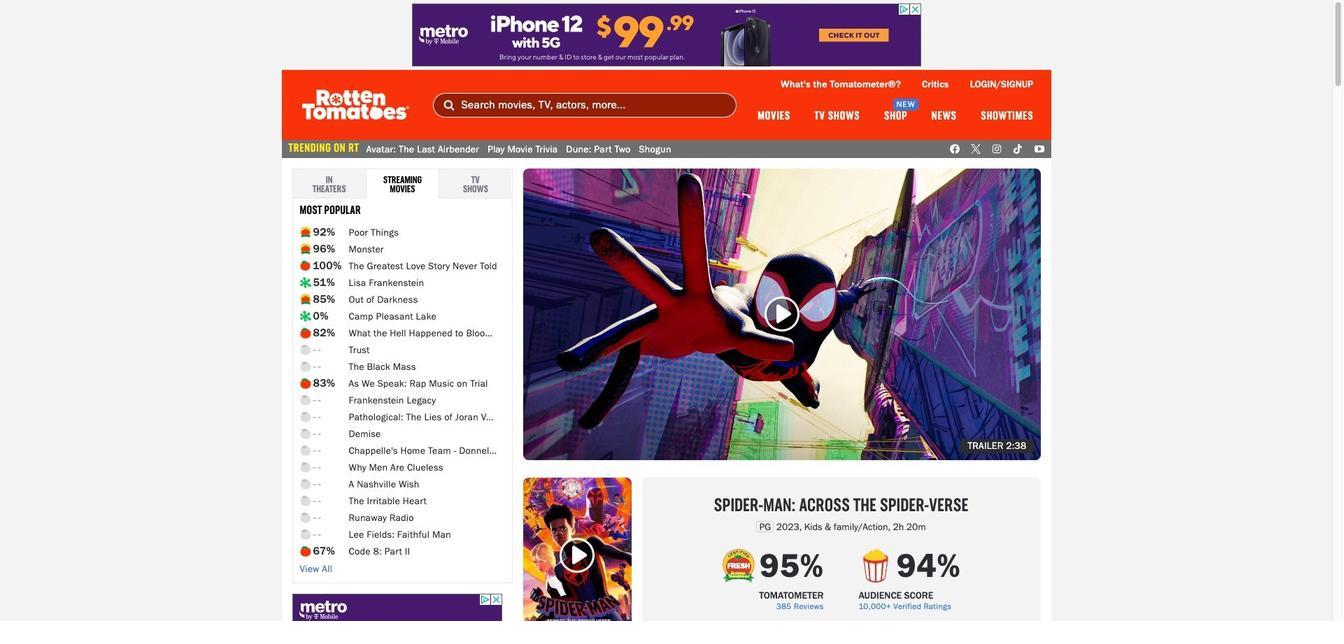 Task type: describe. For each thing, give the bounding box(es) containing it.
navigation bar element
[[282, 70, 1051, 140]]



